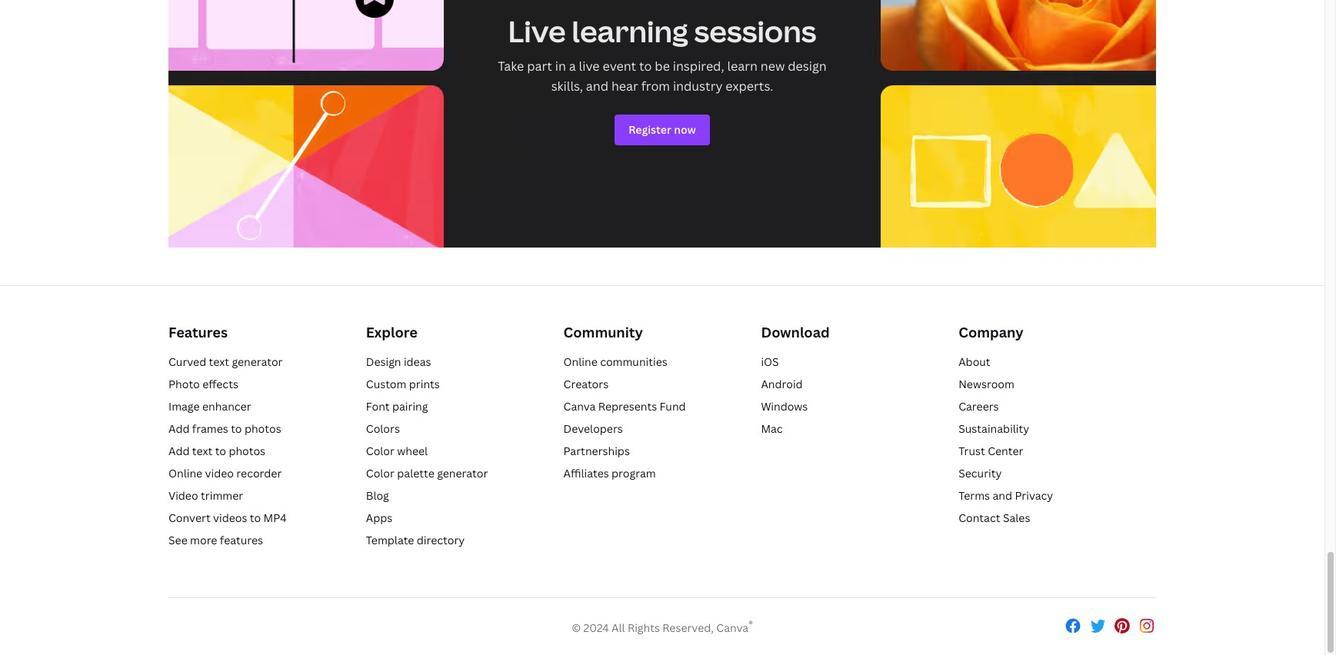 Task type: describe. For each thing, give the bounding box(es) containing it.
take
[[498, 58, 524, 75]]

a
[[569, 58, 576, 75]]

creators link
[[564, 377, 609, 392]]

careers
[[959, 400, 999, 414]]

and inside live learning sessions take part in a live event to be inspired, learn new design skills, and hear from industry experts.
[[586, 78, 609, 95]]

2024
[[584, 621, 609, 635]]

trimmer
[[201, 489, 243, 504]]

add frames to photos link
[[169, 422, 281, 437]]

font
[[366, 400, 390, 414]]

learning
[[572, 11, 689, 51]]

mp4
[[264, 511, 287, 526]]

affiliates
[[564, 467, 609, 481]]

explore
[[366, 323, 418, 342]]

blog
[[366, 489, 389, 504]]

color wheel link
[[366, 444, 428, 459]]

frames
[[192, 422, 228, 437]]

partnerships
[[564, 444, 630, 459]]

video trimmer link
[[169, 489, 243, 504]]

newsroom link
[[959, 377, 1015, 392]]

all
[[612, 621, 625, 635]]

curved
[[169, 355, 206, 370]]

blog link
[[366, 489, 389, 504]]

palette
[[397, 467, 435, 481]]

ios android windows mac
[[761, 355, 808, 437]]

developers link
[[564, 422, 623, 437]]

event
[[603, 58, 637, 75]]

new
[[761, 58, 785, 75]]

to down enhancer at left
[[231, 422, 242, 437]]

communities
[[600, 355, 668, 370]]

photo effects link
[[169, 377, 239, 392]]

enhancer
[[202, 400, 251, 414]]

effects
[[203, 377, 239, 392]]

ios link
[[761, 355, 779, 370]]

and inside "about newsroom careers sustainability trust center security terms and privacy contact sales"
[[993, 489, 1013, 504]]

wheel
[[397, 444, 428, 459]]

company
[[959, 323, 1024, 342]]

photo
[[169, 377, 200, 392]]

ideas
[[404, 355, 431, 370]]

learn
[[728, 58, 758, 75]]

online communities link
[[564, 355, 668, 370]]

program
[[612, 467, 656, 481]]

template directory link
[[366, 534, 465, 548]]

image enhancer link
[[169, 400, 251, 414]]

canva inside "online communities creators canva represents fund developers partnerships affiliates program"
[[564, 400, 596, 414]]

generator inside design ideas custom prints font pairing colors color wheel color palette generator blog apps template directory
[[437, 467, 488, 481]]

terms and privacy link
[[959, 489, 1054, 504]]

rights
[[628, 621, 660, 635]]

android link
[[761, 377, 803, 392]]

1 vertical spatial photos
[[229, 444, 266, 459]]

to left mp4
[[250, 511, 261, 526]]

directory
[[417, 534, 465, 548]]

center
[[988, 444, 1024, 459]]

developers
[[564, 422, 623, 437]]

live
[[508, 11, 566, 51]]

careers link
[[959, 400, 999, 414]]

color palette generator link
[[366, 467, 488, 481]]

online inside "online communities creators canva represents fund developers partnerships affiliates program"
[[564, 355, 598, 370]]

android
[[761, 377, 803, 392]]

contact sales link
[[959, 511, 1031, 526]]

design
[[788, 58, 827, 75]]

mac link
[[761, 422, 783, 437]]

windows link
[[761, 400, 808, 414]]

experts.
[[726, 78, 774, 95]]

template
[[366, 534, 414, 548]]

be
[[655, 58, 670, 75]]

video
[[169, 489, 198, 504]]

design
[[366, 355, 401, 370]]

inspired,
[[673, 58, 725, 75]]

2 color from the top
[[366, 467, 395, 481]]

generator inside the curved text generator photo effects image enhancer add frames to photos add text to photos online video recorder video trimmer convert videos to mp4 see more features
[[232, 355, 283, 370]]

colors link
[[366, 422, 400, 437]]

download
[[761, 323, 830, 342]]

features
[[220, 534, 263, 548]]

convert videos to mp4 link
[[169, 511, 287, 526]]

add text to photos link
[[169, 444, 266, 459]]

videos
[[213, 511, 247, 526]]

0 vertical spatial text
[[209, 355, 229, 370]]

1 vertical spatial text
[[192, 444, 213, 459]]

custom
[[366, 377, 407, 392]]

creators
[[564, 377, 609, 392]]

live learning sessions take part in a live event to be inspired, learn new design skills, and hear from industry experts.
[[498, 11, 827, 95]]

see more features link
[[169, 534, 263, 548]]

0 vertical spatial photos
[[245, 422, 281, 437]]



Task type: vqa. For each thing, say whether or not it's contained in the screenshot.
editor
no



Task type: locate. For each thing, give the bounding box(es) containing it.
online up 'video'
[[169, 467, 203, 481]]

design ideas link
[[366, 355, 431, 370]]

font pairing link
[[366, 400, 428, 414]]

2 add from the top
[[169, 444, 190, 459]]

to up "video"
[[215, 444, 226, 459]]

photos down enhancer at left
[[245, 422, 281, 437]]

terms
[[959, 489, 991, 504]]

pairing
[[392, 400, 428, 414]]

text up effects
[[209, 355, 229, 370]]

affiliates program link
[[564, 467, 656, 481]]

0 horizontal spatial and
[[586, 78, 609, 95]]

prints
[[409, 377, 440, 392]]

from
[[642, 78, 670, 95]]

1 vertical spatial and
[[993, 489, 1013, 504]]

and down live
[[586, 78, 609, 95]]

1 vertical spatial canva
[[717, 621, 749, 635]]

to
[[640, 58, 652, 75], [231, 422, 242, 437], [215, 444, 226, 459], [250, 511, 261, 526]]

part
[[527, 58, 553, 75]]

recorder
[[237, 467, 282, 481]]

text down frames
[[192, 444, 213, 459]]

to left be
[[640, 58, 652, 75]]

0 vertical spatial color
[[366, 444, 395, 459]]

color up blog link
[[366, 467, 395, 481]]

apps
[[366, 511, 393, 526]]

canva inside © 2024 all rights reserved, canva ®
[[717, 621, 749, 635]]

colors
[[366, 422, 400, 437]]

about link
[[959, 355, 991, 370]]

curved text generator photo effects image enhancer add frames to photos add text to photos online video recorder video trimmer convert videos to mp4 see more features
[[169, 355, 287, 548]]

contact
[[959, 511, 1001, 526]]

to inside live learning sessions take part in a live event to be inspired, learn new design skills, and hear from industry experts.
[[640, 58, 652, 75]]

0 horizontal spatial generator
[[232, 355, 283, 370]]

sales
[[1004, 511, 1031, 526]]

about newsroom careers sustainability trust center security terms and privacy contact sales
[[959, 355, 1054, 526]]

0 vertical spatial generator
[[232, 355, 283, 370]]

1 vertical spatial online
[[169, 467, 203, 481]]

photos up the recorder
[[229, 444, 266, 459]]

partnerships link
[[564, 444, 630, 459]]

mac
[[761, 422, 783, 437]]

1 vertical spatial add
[[169, 444, 190, 459]]

1 horizontal spatial online
[[564, 355, 598, 370]]

1 horizontal spatial generator
[[437, 467, 488, 481]]

security
[[959, 467, 1002, 481]]

skills,
[[552, 78, 583, 95]]

0 vertical spatial and
[[586, 78, 609, 95]]

more
[[190, 534, 217, 548]]

sustainability link
[[959, 422, 1030, 437]]

design ideas custom prints font pairing colors color wheel color palette generator blog apps template directory
[[366, 355, 488, 548]]

0 horizontal spatial online
[[169, 467, 203, 481]]

1 horizontal spatial canva
[[717, 621, 749, 635]]

online inside the curved text generator photo effects image enhancer add frames to photos add text to photos online video recorder video trimmer convert videos to mp4 see more features
[[169, 467, 203, 481]]

curved text generator link
[[169, 355, 283, 370]]

represents
[[599, 400, 657, 414]]

1 add from the top
[[169, 422, 190, 437]]

generator
[[232, 355, 283, 370], [437, 467, 488, 481]]

0 vertical spatial canva
[[564, 400, 596, 414]]

1 color from the top
[[366, 444, 395, 459]]

canva
[[564, 400, 596, 414], [717, 621, 749, 635]]

community
[[564, 323, 643, 342]]

0 horizontal spatial canva
[[564, 400, 596, 414]]

windows
[[761, 400, 808, 414]]

online communities creators canva represents fund developers partnerships affiliates program
[[564, 355, 686, 481]]

1 vertical spatial generator
[[437, 467, 488, 481]]

color down the "colors" link
[[366, 444, 395, 459]]

© 2024 all rights reserved, canva ®
[[572, 619, 753, 635]]

add
[[169, 422, 190, 437], [169, 444, 190, 459]]

add down "image" in the bottom left of the page
[[169, 422, 190, 437]]

online video recorder link
[[169, 467, 282, 481]]

hear
[[612, 78, 639, 95]]

color
[[366, 444, 395, 459], [366, 467, 395, 481]]

convert
[[169, 511, 211, 526]]

canva right reserved,
[[717, 621, 749, 635]]

image
[[169, 400, 200, 414]]

generator up effects
[[232, 355, 283, 370]]

add up 'video'
[[169, 444, 190, 459]]

0 vertical spatial add
[[169, 422, 190, 437]]

fund
[[660, 400, 686, 414]]

0 vertical spatial online
[[564, 355, 598, 370]]

trust center link
[[959, 444, 1024, 459]]

industry
[[673, 78, 723, 95]]

generator right palette
[[437, 467, 488, 481]]

online up creators link
[[564, 355, 598, 370]]

online
[[564, 355, 598, 370], [169, 467, 203, 481]]

sessions
[[695, 11, 817, 51]]

privacy
[[1015, 489, 1054, 504]]

reserved,
[[663, 621, 714, 635]]

canva down creators link
[[564, 400, 596, 414]]

about
[[959, 355, 991, 370]]

live
[[579, 58, 600, 75]]

features
[[169, 323, 228, 342]]

ios
[[761, 355, 779, 370]]

®
[[749, 619, 753, 630]]

custom prints link
[[366, 377, 440, 392]]

and up contact sales "link"
[[993, 489, 1013, 504]]

©
[[572, 621, 581, 635]]

in
[[556, 58, 566, 75]]

see
[[169, 534, 188, 548]]

trust
[[959, 444, 986, 459]]

1 horizontal spatial and
[[993, 489, 1013, 504]]

1 vertical spatial color
[[366, 467, 395, 481]]

video
[[205, 467, 234, 481]]

and
[[586, 78, 609, 95], [993, 489, 1013, 504]]



